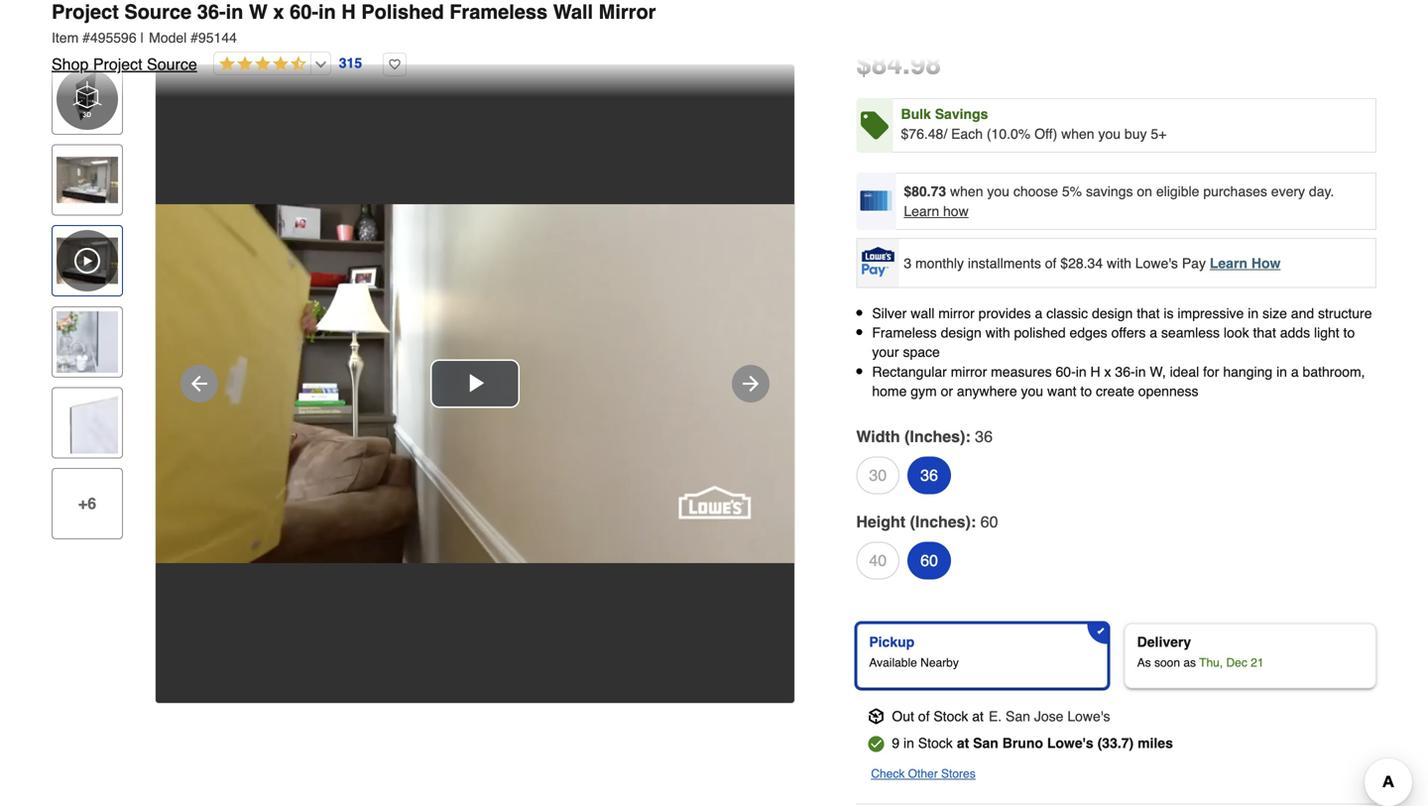 Task type: vqa. For each thing, say whether or not it's contained in the screenshot.
the leftmost Foundations
no



Task type: locate. For each thing, give the bounding box(es) containing it.
dec
[[1227, 656, 1248, 670]]

with right $28.34
[[1107, 255, 1132, 271]]

you
[[1099, 126, 1121, 142], [988, 184, 1010, 199], [1021, 383, 1044, 399]]

1 vertical spatial 36
[[921, 466, 939, 485]]

0 horizontal spatial of
[[919, 709, 930, 725]]

0 horizontal spatial learn
[[904, 203, 940, 219]]

heart outline image
[[383, 53, 407, 76]]

mirror up anywhere at the right top of page
[[951, 364, 987, 380]]

ideal
[[1170, 364, 1200, 380]]

1 vertical spatial of
[[919, 709, 930, 725]]

stock up 'check other stores' button
[[919, 736, 953, 752]]

1 horizontal spatial 36-
[[1116, 364, 1136, 380]]

h up 315
[[342, 0, 356, 23]]

tag filled image
[[861, 112, 889, 139]]

0 vertical spatial to
[[1344, 325, 1356, 341]]

36 down anywhere at the right top of page
[[975, 428, 993, 446]]

1 horizontal spatial frameless
[[872, 325, 937, 341]]

san down the "e."
[[973, 736, 999, 752]]

2 vertical spatial you
[[1021, 383, 1044, 399]]

1 vertical spatial 60-
[[1056, 364, 1076, 380]]

0 horizontal spatial x
[[273, 0, 284, 23]]

1 vertical spatial 60
[[921, 552, 939, 570]]

1 vertical spatial lowe's
[[1068, 709, 1111, 725]]

1 vertical spatial with
[[986, 325, 1011, 341]]

in left the w
[[226, 0, 243, 23]]

36- up 95144
[[197, 0, 226, 23]]

delivery
[[1138, 634, 1192, 650]]

at for e. san jose lowe's
[[973, 709, 984, 725]]

1 vertical spatial san
[[973, 736, 999, 752]]

2 horizontal spatial you
[[1099, 126, 1121, 142]]

adds
[[1281, 325, 1311, 341]]

a
[[1035, 306, 1043, 321], [1150, 325, 1158, 341], [1292, 364, 1299, 380]]

with inside the 'silver wall mirror provides a classic design that is impressive in size and structure frameless design with polished edges offers a seamless look that adds light to your space rectangular mirror measures 60-in h x 36-in w, ideal for hanging in a bathroom, home gym or anywhere you want to create openness'
[[986, 325, 1011, 341]]

home
[[872, 383, 907, 399]]

when inside $80.73 when you choose 5% savings on eligible purchases every day. learn how
[[951, 184, 984, 199]]

0 horizontal spatial san
[[973, 736, 999, 752]]

(inches) down gym
[[905, 428, 966, 446]]

you inside $80.73 when you choose 5% savings on eligible purchases every day. learn how
[[988, 184, 1010, 199]]

0 vertical spatial mirror
[[939, 306, 975, 321]]

1 vertical spatial a
[[1150, 325, 1158, 341]]

0 vertical spatial 60
[[981, 513, 999, 531]]

1 horizontal spatial a
[[1150, 325, 1158, 341]]

1 horizontal spatial design
[[1092, 306, 1133, 321]]

check circle filled image
[[868, 737, 884, 753]]

0 vertical spatial that
[[1137, 306, 1160, 321]]

stock
[[934, 709, 969, 725], [919, 736, 953, 752]]

project source  #95144 - thumbnail2 image
[[57, 311, 118, 373]]

0 horizontal spatial you
[[988, 184, 1010, 199]]

height
[[857, 513, 906, 531]]

36-
[[197, 0, 226, 23], [1116, 364, 1136, 380]]

h up create
[[1091, 364, 1101, 380]]

1 vertical spatial when
[[951, 184, 984, 199]]

how
[[944, 203, 969, 219]]

mirror
[[939, 306, 975, 321], [951, 364, 987, 380]]

pickup available nearby
[[869, 634, 959, 670]]

nearby
[[921, 656, 959, 670]]

0 vertical spatial a
[[1035, 306, 1043, 321]]

width (inches) : 36
[[857, 428, 993, 446]]

x right the w
[[273, 0, 284, 23]]

you left choose
[[988, 184, 1010, 199]]

and
[[1292, 306, 1315, 321]]

is
[[1164, 306, 1174, 321]]

arrow left image
[[188, 372, 211, 396]]

)
[[1130, 736, 1134, 752]]

option group containing pickup
[[849, 616, 1385, 697]]

0 vertical spatial :
[[966, 428, 971, 446]]

1 vertical spatial design
[[941, 325, 982, 341]]

how
[[1252, 255, 1281, 271]]

your
[[872, 344, 899, 360]]

0 vertical spatial you
[[1099, 126, 1121, 142]]

x up create
[[1105, 364, 1112, 380]]

0 horizontal spatial when
[[951, 184, 984, 199]]

project up the item
[[52, 0, 119, 23]]

0 vertical spatial (inches)
[[905, 428, 966, 446]]

silver wall mirror provides a classic design that is impressive in size and structure frameless design with polished edges offers a seamless look that adds light to your space rectangular mirror measures 60-in h x 36-in w, ideal for hanging in a bathroom, home gym or anywhere you want to create openness
[[872, 306, 1373, 399]]

at left the "e."
[[973, 709, 984, 725]]

you down 'measures'
[[1021, 383, 1044, 399]]

x
[[273, 0, 284, 23], [1105, 364, 1112, 380]]

1 vertical spatial 36-
[[1116, 364, 1136, 380]]

a right "offers"
[[1150, 325, 1158, 341]]

0 vertical spatial learn
[[904, 203, 940, 219]]

0 horizontal spatial design
[[941, 325, 982, 341]]

36 down width (inches) : 36
[[921, 466, 939, 485]]

lowe's up (
[[1068, 709, 1111, 725]]

1 vertical spatial stock
[[919, 736, 953, 752]]

jose
[[1035, 709, 1064, 725]]

#
[[82, 30, 90, 46], [191, 30, 198, 46]]

lowe's left (
[[1048, 736, 1094, 752]]

0 vertical spatial source
[[124, 0, 192, 23]]

pickup image
[[868, 709, 884, 725]]

: for width (inches)
[[966, 428, 971, 446]]

pay
[[1183, 255, 1206, 271]]

1 horizontal spatial of
[[1045, 255, 1057, 271]]

(inches) for 36
[[905, 428, 966, 446]]

1 vertical spatial x
[[1105, 364, 1112, 380]]

day.
[[1310, 184, 1335, 199]]

1 vertical spatial :
[[971, 513, 977, 531]]

1 vertical spatial to
[[1081, 383, 1093, 399]]

1 horizontal spatial h
[[1091, 364, 1101, 380]]

0 horizontal spatial with
[[986, 325, 1011, 341]]

36- inside project source 36-in w x 60-in h polished frameless wall mirror item # 495596 | model # 95144
[[197, 0, 226, 23]]

98
[[911, 49, 942, 80]]

for
[[1204, 364, 1220, 380]]

95144
[[198, 30, 237, 46]]

1 horizontal spatial 36
[[975, 428, 993, 446]]

in left size
[[1248, 306, 1259, 321]]

60- inside the 'silver wall mirror provides a classic design that is impressive in size and structure frameless design with polished edges offers a seamless look that adds light to your space rectangular mirror measures 60-in h x 36-in w, ideal for hanging in a bathroom, home gym or anywhere you want to create openness'
[[1056, 364, 1076, 380]]

: right height
[[971, 513, 977, 531]]

check other stores
[[871, 767, 976, 781]]

$76.48/
[[901, 126, 948, 142]]

as
[[1184, 656, 1197, 670]]

1 horizontal spatial san
[[1006, 709, 1031, 725]]

0 vertical spatial of
[[1045, 255, 1057, 271]]

# right model
[[191, 30, 198, 46]]

purchases
[[1204, 184, 1268, 199]]

mirror right wall
[[939, 306, 975, 321]]

source down model
[[147, 55, 197, 73]]

36- up create
[[1116, 364, 1136, 380]]

0 vertical spatial 60-
[[290, 0, 318, 23]]

impressive
[[1178, 306, 1245, 321]]

: down anywhere at the right top of page
[[966, 428, 971, 446]]

of right out
[[919, 709, 930, 725]]

design down provides
[[941, 325, 982, 341]]

as
[[1138, 656, 1152, 670]]

1 vertical spatial h
[[1091, 364, 1101, 380]]

1 horizontal spatial 60-
[[1056, 364, 1076, 380]]

0 horizontal spatial 36-
[[197, 0, 226, 23]]

1 vertical spatial (inches)
[[910, 513, 971, 531]]

0 vertical spatial project
[[52, 0, 119, 23]]

to
[[1344, 325, 1356, 341], [1081, 383, 1093, 399]]

provides
[[979, 306, 1031, 321]]

h
[[342, 0, 356, 23], [1091, 364, 1101, 380]]

frameless left wall
[[450, 0, 548, 23]]

# right the item
[[82, 30, 90, 46]]

when up how
[[951, 184, 984, 199]]

project down 495596
[[93, 55, 142, 73]]

learn
[[904, 203, 940, 219], [1210, 255, 1248, 271]]

1 horizontal spatial when
[[1062, 126, 1095, 142]]

other
[[909, 767, 938, 781]]

0 vertical spatial san
[[1006, 709, 1031, 725]]

lowe's left pay on the right of page
[[1136, 255, 1179, 271]]

san right the "e."
[[1006, 709, 1031, 725]]

1 vertical spatial project
[[93, 55, 142, 73]]

learn how button
[[904, 201, 969, 221]]

0 vertical spatial with
[[1107, 255, 1132, 271]]

at up "stores"
[[957, 736, 970, 752]]

stores
[[942, 767, 976, 781]]

learn down $80.73
[[904, 203, 940, 219]]

0 horizontal spatial 60-
[[290, 0, 318, 23]]

arrow right image
[[739, 372, 763, 396]]

0 vertical spatial 36
[[975, 428, 993, 446]]

0 vertical spatial at
[[973, 709, 984, 725]]

polished
[[361, 0, 444, 23]]

stock for of
[[934, 709, 969, 725]]

1 horizontal spatial 60
[[981, 513, 999, 531]]

you left buy at the top
[[1099, 126, 1121, 142]]

h inside project source 36-in w x 60-in h polished frameless wall mirror item # 495596 | model # 95144
[[342, 0, 356, 23]]

frameless inside project source 36-in w x 60-in h polished frameless wall mirror item # 495596 | model # 95144
[[450, 0, 548, 23]]

learn right pay on the right of page
[[1210, 255, 1248, 271]]

x inside project source 36-in w x 60-in h polished frameless wall mirror item # 495596 | model # 95144
[[273, 0, 284, 23]]

source up model
[[124, 0, 192, 23]]

that down size
[[1254, 325, 1277, 341]]

0 vertical spatial x
[[273, 0, 284, 23]]

2 vertical spatial lowe's
[[1048, 736, 1094, 752]]

project source  #95144 - thumbnail image
[[57, 149, 118, 211]]

2 vertical spatial a
[[1292, 364, 1299, 380]]

of
[[1045, 255, 1057, 271], [919, 709, 930, 725]]

source inside project source 36-in w x 60-in h polished frameless wall mirror item # 495596 | model # 95144
[[124, 0, 192, 23]]

anywhere
[[957, 383, 1018, 399]]

0 vertical spatial frameless
[[450, 0, 548, 23]]

space
[[903, 344, 940, 360]]

0 horizontal spatial frameless
[[450, 0, 548, 23]]

0 vertical spatial lowe's
[[1136, 255, 1179, 271]]

learn how link
[[1210, 255, 1281, 271]]

frameless down silver
[[872, 325, 937, 341]]

0 vertical spatial h
[[342, 0, 356, 23]]

0 horizontal spatial 60
[[921, 552, 939, 570]]

1 horizontal spatial you
[[1021, 383, 1044, 399]]

(inches) for 60
[[910, 513, 971, 531]]

with down provides
[[986, 325, 1011, 341]]

1 horizontal spatial at
[[973, 709, 984, 725]]

+6 button
[[52, 468, 123, 540]]

a down the adds at right
[[1292, 364, 1299, 380]]

that
[[1137, 306, 1160, 321], [1254, 325, 1277, 341]]

0 horizontal spatial a
[[1035, 306, 1043, 321]]

option group
[[849, 616, 1385, 697]]

2 # from the left
[[191, 30, 198, 46]]

frameless
[[450, 0, 548, 23], [872, 325, 937, 341]]

a up polished at the top right of the page
[[1035, 306, 1043, 321]]

structure
[[1319, 306, 1373, 321]]

0 vertical spatial design
[[1092, 306, 1133, 321]]

savings
[[1086, 184, 1134, 199]]

in left w,
[[1136, 364, 1147, 380]]

0 horizontal spatial at
[[957, 736, 970, 752]]

when
[[1062, 126, 1095, 142], [951, 184, 984, 199]]

want
[[1048, 383, 1077, 399]]

lowe's for pay
[[1136, 255, 1179, 271]]

1 horizontal spatial learn
[[1210, 255, 1248, 271]]

(inches) right height
[[910, 513, 971, 531]]

3
[[904, 255, 912, 271]]

0 vertical spatial stock
[[934, 709, 969, 725]]

1 horizontal spatial #
[[191, 30, 198, 46]]

bathroom,
[[1303, 364, 1366, 380]]

60- right the w
[[290, 0, 318, 23]]

1 vertical spatial frameless
[[872, 325, 937, 341]]

60-
[[290, 0, 318, 23], [1056, 364, 1076, 380]]

0 horizontal spatial h
[[342, 0, 356, 23]]

0 horizontal spatial #
[[82, 30, 90, 46]]

0 horizontal spatial 36
[[921, 466, 939, 485]]

to right want
[[1081, 383, 1093, 399]]

4.5 stars image
[[214, 56, 306, 74]]

0 vertical spatial 36-
[[197, 0, 226, 23]]

of left $28.34
[[1045, 255, 1057, 271]]

(inches)
[[905, 428, 966, 446], [910, 513, 971, 531]]

2 horizontal spatial a
[[1292, 364, 1299, 380]]

1 horizontal spatial that
[[1254, 325, 1277, 341]]

in right the w
[[318, 0, 336, 23]]

that left is
[[1137, 306, 1160, 321]]

36
[[975, 428, 993, 446], [921, 466, 939, 485]]

to down structure
[[1344, 325, 1356, 341]]

0 horizontal spatial to
[[1081, 383, 1093, 399]]

|
[[140, 30, 144, 46]]

hanging
[[1224, 364, 1273, 380]]

1 vertical spatial at
[[957, 736, 970, 752]]

1 vertical spatial source
[[147, 55, 197, 73]]

1 vertical spatial you
[[988, 184, 1010, 199]]

stock left the "e."
[[934, 709, 969, 725]]

1 horizontal spatial x
[[1105, 364, 1112, 380]]

60
[[981, 513, 999, 531], [921, 552, 939, 570]]

x inside the 'silver wall mirror provides a classic design that is impressive in size and structure frameless design with polished edges offers a seamless look that adds light to your space rectangular mirror measures 60-in h x 36-in w, ideal for hanging in a bathroom, home gym or anywhere you want to create openness'
[[1105, 364, 1112, 380]]

design up "offers"
[[1092, 306, 1133, 321]]

when right off)
[[1062, 126, 1095, 142]]

project
[[52, 0, 119, 23], [93, 55, 142, 73]]

60- up want
[[1056, 364, 1076, 380]]

0 vertical spatial when
[[1062, 126, 1095, 142]]

1 horizontal spatial with
[[1107, 255, 1132, 271]]



Task type: describe. For each thing, give the bounding box(es) containing it.
check
[[871, 767, 905, 781]]

1 horizontal spatial to
[[1344, 325, 1356, 341]]

$80.73
[[904, 184, 947, 199]]

rectangular
[[872, 364, 947, 380]]

lowes pay logo image
[[859, 247, 898, 277]]

in up want
[[1076, 364, 1087, 380]]

315
[[339, 55, 362, 71]]

look
[[1224, 325, 1250, 341]]

wall
[[911, 306, 935, 321]]

shop
[[52, 55, 89, 73]]

edges
[[1070, 325, 1108, 341]]

0 horizontal spatial that
[[1137, 306, 1160, 321]]

.
[[903, 49, 911, 80]]

33.7
[[1103, 736, 1130, 752]]

+6
[[78, 495, 96, 513]]

bulk
[[901, 106, 932, 122]]

seamless
[[1162, 325, 1220, 341]]

$28.34
[[1061, 255, 1103, 271]]

item number 4 9 5 5 9 6 and model number 9 5 1 4 4 element
[[52, 28, 1377, 48]]

5%
[[1063, 184, 1083, 199]]

thu,
[[1200, 656, 1224, 670]]

project inside project source 36-in w x 60-in h polished frameless wall mirror item # 495596 | model # 95144
[[52, 0, 119, 23]]

495596
[[90, 30, 137, 46]]

lowe's for (
[[1048, 736, 1094, 752]]

40
[[869, 552, 887, 570]]

item
[[52, 30, 79, 46]]

every
[[1272, 184, 1306, 199]]

30
[[869, 466, 887, 485]]

$ 84 . 98
[[857, 49, 942, 80]]

soon
[[1155, 656, 1181, 670]]

offers
[[1112, 325, 1146, 341]]

learn inside $80.73 when you choose 5% savings on eligible purchases every day. learn how
[[904, 203, 940, 219]]

silver
[[872, 306, 907, 321]]

wall
[[553, 0, 593, 23]]

(10.0%
[[987, 126, 1031, 142]]

openness
[[1139, 383, 1199, 399]]

(
[[1098, 736, 1103, 752]]

21
[[1251, 656, 1265, 670]]

model
[[149, 30, 187, 46]]

60- inside project source 36-in w x 60-in h polished frameless wall mirror item # 495596 | model # 95144
[[290, 0, 318, 23]]

out of stock at e. san jose lowe's
[[892, 709, 1111, 725]]

classic
[[1047, 306, 1089, 321]]

out
[[892, 709, 915, 725]]

1 vertical spatial mirror
[[951, 364, 987, 380]]

9 in stock at san bruno lowe's ( 33.7 ) miles
[[892, 736, 1174, 752]]

1 vertical spatial that
[[1254, 325, 1277, 341]]

measures
[[991, 364, 1052, 380]]

project source  #95144 - thumbnail3 image
[[57, 392, 118, 454]]

84
[[872, 49, 903, 80]]

in right 9
[[904, 736, 915, 752]]

mirror
[[599, 0, 656, 23]]

3 monthly installments of $28.34 with lowe's pay learn how
[[904, 255, 1281, 271]]

delivery as soon as thu, dec 21
[[1138, 634, 1265, 670]]

1 vertical spatial learn
[[1210, 255, 1248, 271]]

bruno
[[1003, 736, 1044, 752]]

off)
[[1035, 126, 1058, 142]]

h inside the 'silver wall mirror provides a classic design that is impressive in size and structure frameless design with polished edges offers a seamless look that adds light to your space rectangular mirror measures 60-in h x 36-in w, ideal for hanging in a bathroom, home gym or anywhere you want to create openness'
[[1091, 364, 1101, 380]]

w,
[[1150, 364, 1167, 380]]

height (inches) : 60
[[857, 513, 999, 531]]

video player region
[[156, 64, 795, 703]]

w
[[249, 0, 268, 23]]

in right hanging
[[1277, 364, 1288, 380]]

gym
[[911, 383, 937, 399]]

each
[[952, 126, 983, 142]]

bulk savings $76.48/ each (10.0% off) when you buy 5+
[[901, 106, 1167, 142]]

shop project source
[[52, 55, 197, 73]]

light
[[1315, 325, 1340, 341]]

project source 36-in w x 60-in h polished frameless wall mirror item # 495596 | model # 95144
[[52, 0, 656, 46]]

5+
[[1151, 126, 1167, 142]]

you inside bulk savings $76.48/ each (10.0% off) when you buy 5+
[[1099, 126, 1121, 142]]

at for at
[[957, 736, 970, 752]]

stock for in
[[919, 736, 953, 752]]

9
[[892, 736, 900, 752]]

create
[[1096, 383, 1135, 399]]

miles
[[1138, 736, 1174, 752]]

size
[[1263, 306, 1288, 321]]

frameless inside the 'silver wall mirror provides a classic design that is impressive in size and structure frameless design with polished edges offers a seamless look that adds light to your space rectangular mirror measures 60-in h x 36-in w, ideal for hanging in a bathroom, home gym or anywhere you want to create openness'
[[872, 325, 937, 341]]

check other stores button
[[871, 764, 976, 784]]

pickup
[[869, 634, 915, 650]]

you inside the 'silver wall mirror provides a classic design that is impressive in size and structure frameless design with polished edges offers a seamless look that adds light to your space rectangular mirror measures 60-in h x 36-in w, ideal for hanging in a bathroom, home gym or anywhere you want to create openness'
[[1021, 383, 1044, 399]]

available
[[869, 656, 918, 670]]

when inside bulk savings $76.48/ each (10.0% off) when you buy 5+
[[1062, 126, 1095, 142]]

installments
[[968, 255, 1042, 271]]

width
[[857, 428, 901, 446]]

36- inside the 'silver wall mirror provides a classic design that is impressive in size and structure frameless design with polished edges offers a seamless look that adds light to your space rectangular mirror measures 60-in h x 36-in w, ideal for hanging in a bathroom, home gym or anywhere you want to create openness'
[[1116, 364, 1136, 380]]

$80.73 when you choose 5% savings on eligible purchases every day. learn how
[[904, 184, 1335, 219]]

or
[[941, 383, 954, 399]]

choose
[[1014, 184, 1059, 199]]

$
[[857, 49, 872, 80]]

1 # from the left
[[82, 30, 90, 46]]

monthly
[[916, 255, 964, 271]]

buy
[[1125, 126, 1147, 142]]

: for height (inches)
[[971, 513, 977, 531]]



